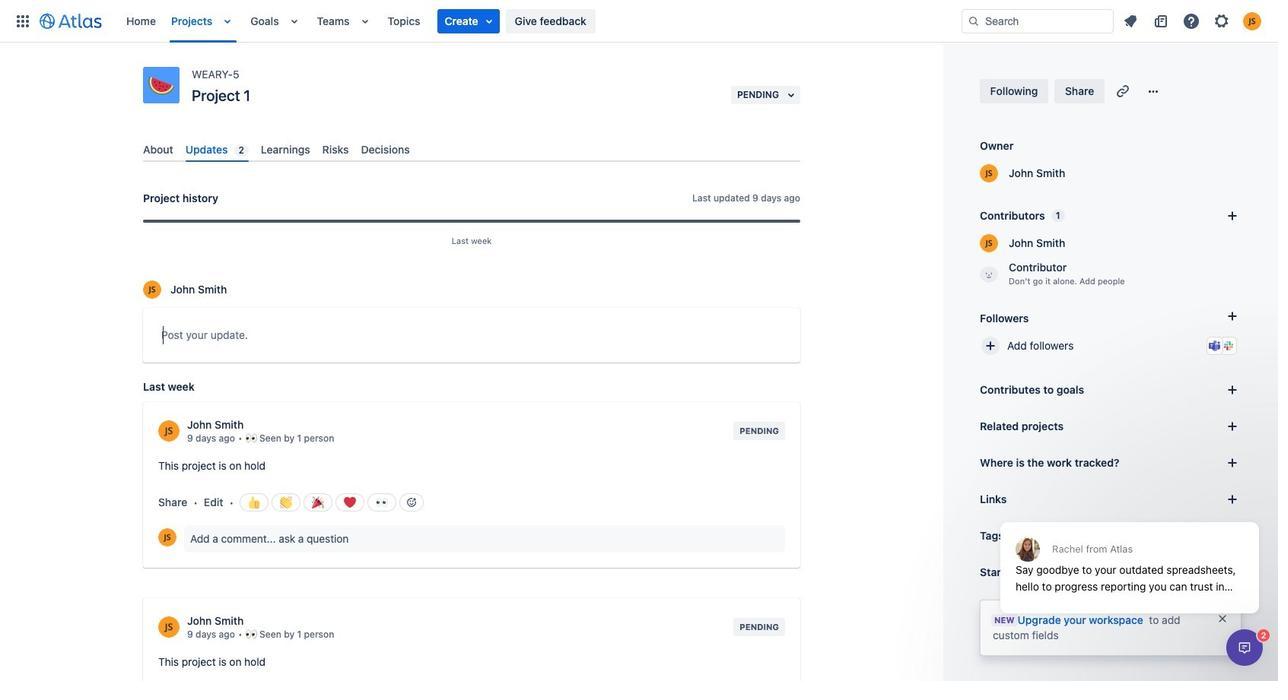 Task type: locate. For each thing, give the bounding box(es) containing it.
:tada: image
[[312, 497, 324, 509], [312, 497, 324, 509]]

None search field
[[962, 9, 1114, 33]]

account image
[[1243, 12, 1262, 30]]

add team or contributors image
[[1224, 207, 1242, 225]]

:thumbsup: image
[[248, 497, 260, 509], [248, 497, 260, 509]]

Search field
[[962, 9, 1114, 33]]

:eyes: image
[[376, 497, 388, 509], [376, 497, 388, 509]]

top element
[[9, 0, 962, 42]]

:heart: image
[[344, 497, 356, 509], [344, 497, 356, 509]]

banner
[[0, 0, 1278, 43]]

list item inside top "element"
[[437, 9, 500, 33]]

add a follower image
[[1224, 307, 1242, 326]]

:clap: image
[[280, 497, 292, 509]]

dialog
[[993, 486, 1267, 626], [1227, 630, 1263, 667]]

0 vertical spatial dialog
[[993, 486, 1267, 626]]

0 horizontal spatial list
[[119, 0, 962, 42]]

list
[[119, 0, 962, 42], [1117, 9, 1269, 33]]

list item
[[437, 9, 500, 33]]

1 horizontal spatial list
[[1117, 9, 1269, 33]]

slack logo showing nan channels are connected to this project image
[[1223, 340, 1235, 352]]

tab list
[[137, 137, 807, 162]]

1 vertical spatial dialog
[[1227, 630, 1263, 667]]

settings image
[[1213, 12, 1231, 30]]



Task type: vqa. For each thing, say whether or not it's contained in the screenshot.
fifth townsquare icon from the top of the page's Heading
no



Task type: describe. For each thing, give the bounding box(es) containing it.
switch to... image
[[14, 12, 32, 30]]

Main content area, start typing to enter text. text field
[[161, 327, 782, 350]]

add reaction image
[[406, 497, 418, 509]]

msteams logo showing  channels are connected to this project image
[[1209, 340, 1221, 352]]

close banner image
[[1217, 613, 1229, 626]]

help image
[[1183, 12, 1201, 30]]

add related project image
[[1224, 418, 1242, 436]]

add follower image
[[982, 337, 1000, 355]]

add goals image
[[1224, 381, 1242, 400]]

notifications image
[[1122, 12, 1140, 30]]

search image
[[968, 15, 980, 27]]

:clap: image
[[280, 497, 292, 509]]

add work tracking links image
[[1224, 454, 1242, 473]]



